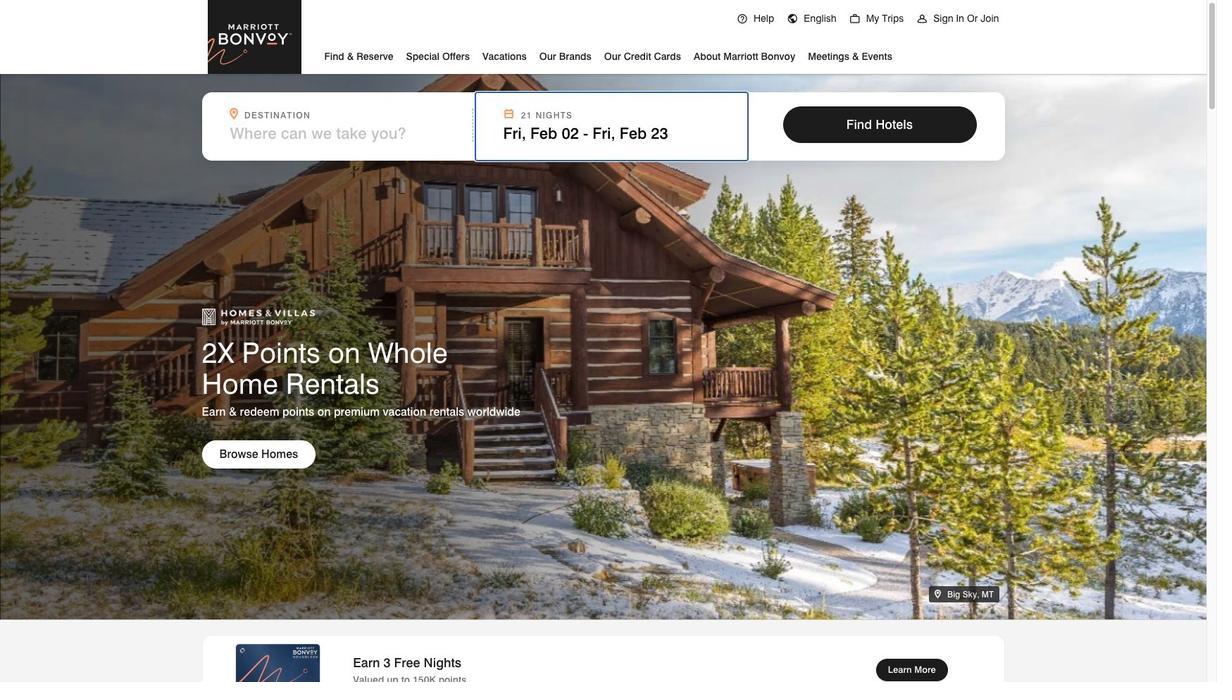 Task type: describe. For each thing, give the bounding box(es) containing it.
3 round image from the left
[[850, 13, 861, 25]]

homes & villas by marriott bonvoy image
[[202, 309, 315, 326]]

destination field
[[230, 124, 464, 142]]

marriott bonvoy boundless® credit card from chase image
[[220, 644, 336, 682]]

Where can we take you? text field
[[230, 124, 446, 142]]

1 round image from the left
[[737, 13, 748, 25]]



Task type: vqa. For each thing, say whether or not it's contained in the screenshot.
Marriott Bonvoy Boundless® Credit Card from Chase image
yes



Task type: locate. For each thing, give the bounding box(es) containing it.
None search field
[[202, 92, 1005, 161]]

round image
[[917, 13, 928, 25]]

0 horizontal spatial round image
[[737, 13, 748, 25]]

2 round image from the left
[[787, 13, 799, 25]]

2 horizontal spatial round image
[[850, 13, 861, 25]]

location image
[[935, 589, 946, 600]]

1 horizontal spatial round image
[[787, 13, 799, 25]]

round image
[[737, 13, 748, 25], [787, 13, 799, 25], [850, 13, 861, 25]]



